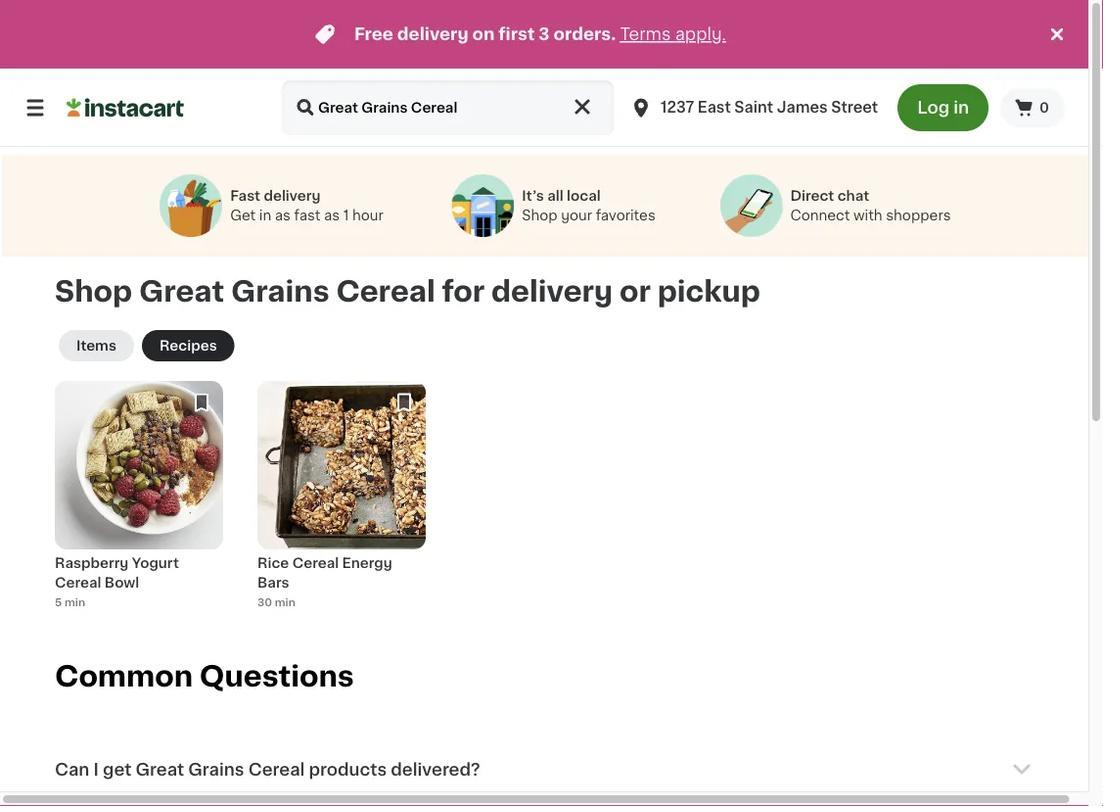 Task type: locate. For each thing, give the bounding box(es) containing it.
3
[[539, 26, 550, 43]]

1 recipe card group from the left
[[55, 381, 223, 622]]

questions
[[200, 663, 354, 690]]

grains down common questions
[[188, 761, 244, 778]]

1 horizontal spatial delivery
[[398, 26, 469, 43]]

great up recipes
[[139, 277, 224, 305]]

can
[[55, 761, 90, 778]]

james
[[777, 100, 828, 115]]

direct chat
[[791, 189, 870, 203]]

limited time offer region
[[0, 0, 1046, 69]]

delivery left or
[[492, 277, 613, 305]]

1 vertical spatial great
[[136, 761, 184, 778]]

delivery
[[398, 26, 469, 43], [264, 189, 321, 203], [492, 277, 613, 305]]

cereal left products
[[248, 761, 305, 778]]

recipe card group
[[55, 381, 223, 622], [258, 381, 426, 622]]

common
[[55, 663, 193, 690]]

fast delivery
[[230, 189, 321, 203]]

0 horizontal spatial recipe card group
[[55, 381, 223, 622]]

1 horizontal spatial min
[[275, 597, 296, 608]]

delivery inside limited time offer region
[[398, 26, 469, 43]]

min
[[65, 597, 85, 608], [275, 597, 296, 608]]

products
[[309, 761, 387, 778]]

0 horizontal spatial delivery
[[264, 189, 321, 203]]

30 min
[[258, 597, 296, 608]]

get
[[103, 761, 132, 778]]

0 vertical spatial delivery
[[398, 26, 469, 43]]

great
[[139, 277, 224, 305], [136, 761, 184, 778]]

min for bars
[[275, 597, 296, 608]]

grains down fast delivery
[[231, 277, 330, 305]]

log in
[[918, 99, 970, 116]]

0 horizontal spatial min
[[65, 597, 85, 608]]

min right 30
[[275, 597, 296, 608]]

delivered?
[[391, 761, 481, 778]]

None search field
[[282, 80, 614, 135]]

1237 east saint james street
[[661, 100, 879, 115]]

log
[[918, 99, 950, 116]]

2 vertical spatial delivery
[[492, 277, 613, 305]]

1 vertical spatial grains
[[188, 761, 244, 778]]

2 recipe card group from the left
[[258, 381, 426, 622]]

5 min
[[55, 597, 85, 608]]

cereal right rice
[[293, 556, 339, 570]]

cereal inside rice cereal energy bars
[[293, 556, 339, 570]]

recipe card group containing rice cereal energy bars
[[258, 381, 426, 622]]

grains
[[231, 277, 330, 305], [188, 761, 244, 778]]

1 min from the left
[[65, 597, 85, 608]]

grains inside 'dropdown button'
[[188, 761, 244, 778]]

Search field
[[282, 80, 614, 135]]

saint
[[735, 100, 774, 115]]

5
[[55, 597, 62, 608]]

log in button
[[898, 84, 989, 131]]

can i get great grains cereal products delivered? button
[[55, 734, 1034, 805]]

delivery for free
[[398, 26, 469, 43]]

items
[[76, 339, 116, 352]]

chat
[[838, 189, 870, 203]]

0
[[1040, 101, 1050, 115]]

recipe card group containing raspberry yogurt cereal bowl
[[55, 381, 223, 622]]

1 vertical spatial delivery
[[264, 189, 321, 203]]

delivery left on
[[398, 26, 469, 43]]

terms apply. link
[[620, 26, 727, 43]]

delivery right 'fast'
[[264, 189, 321, 203]]

rice cereal energy bars
[[258, 556, 393, 590]]

instacart logo image
[[67, 96, 184, 119]]

1 horizontal spatial recipe card group
[[258, 381, 426, 622]]

cereal inside the raspberry yogurt cereal bowl
[[55, 576, 101, 590]]

free delivery on first 3 orders. terms apply.
[[355, 26, 727, 43]]

cereal
[[336, 277, 436, 305], [293, 556, 339, 570], [55, 576, 101, 590], [248, 761, 305, 778]]

can i get great grains cereal products delivered?
[[55, 761, 481, 778]]

on
[[473, 26, 495, 43]]

1237 east saint james street button
[[622, 80, 887, 135], [630, 80, 879, 135]]

2 min from the left
[[275, 597, 296, 608]]

cereal up the 5 min
[[55, 576, 101, 590]]

min right 5
[[65, 597, 85, 608]]

great right get
[[136, 761, 184, 778]]

shop
[[55, 277, 132, 305]]

items button
[[59, 330, 134, 361]]



Task type: vqa. For each thing, say whether or not it's contained in the screenshot.
delivery in Limited time offer region
yes



Task type: describe. For each thing, give the bounding box(es) containing it.
in
[[954, 99, 970, 116]]

free
[[355, 26, 394, 43]]

first
[[499, 26, 535, 43]]

min for bowl
[[65, 597, 85, 608]]

raspberry
[[55, 556, 129, 570]]

bowl
[[105, 576, 139, 590]]

raspberry yogurt cereal bowl
[[55, 556, 179, 590]]

i
[[94, 761, 99, 778]]

terms
[[620, 26, 671, 43]]

1237
[[661, 100, 695, 115]]

0 button
[[1001, 88, 1066, 127]]

recipes button
[[142, 330, 235, 361]]

fast
[[230, 189, 261, 203]]

shop great grains cereal for delivery or pickup
[[55, 277, 761, 305]]

all
[[548, 189, 564, 203]]

great inside 'dropdown button'
[[136, 761, 184, 778]]

1 1237 east saint james street button from the left
[[622, 80, 887, 135]]

it's all local
[[522, 189, 601, 203]]

0 vertical spatial grains
[[231, 277, 330, 305]]

pickup
[[658, 277, 761, 305]]

it's
[[522, 189, 544, 203]]

bars
[[258, 576, 290, 590]]

yogurt
[[132, 556, 179, 570]]

local
[[567, 189, 601, 203]]

for
[[442, 277, 485, 305]]

energy
[[342, 556, 393, 570]]

cereal inside 'dropdown button'
[[248, 761, 305, 778]]

or
[[620, 277, 651, 305]]

direct
[[791, 189, 835, 203]]

rice
[[258, 556, 289, 570]]

cereal left for
[[336, 277, 436, 305]]

2 horizontal spatial delivery
[[492, 277, 613, 305]]

common questions
[[55, 663, 354, 690]]

recipes
[[160, 339, 217, 352]]

orders.
[[554, 26, 616, 43]]

street
[[832, 100, 879, 115]]

30
[[258, 597, 272, 608]]

0 vertical spatial great
[[139, 277, 224, 305]]

apply.
[[676, 26, 727, 43]]

2 1237 east saint james street button from the left
[[630, 80, 879, 135]]

east
[[698, 100, 731, 115]]

delivery for fast
[[264, 189, 321, 203]]



